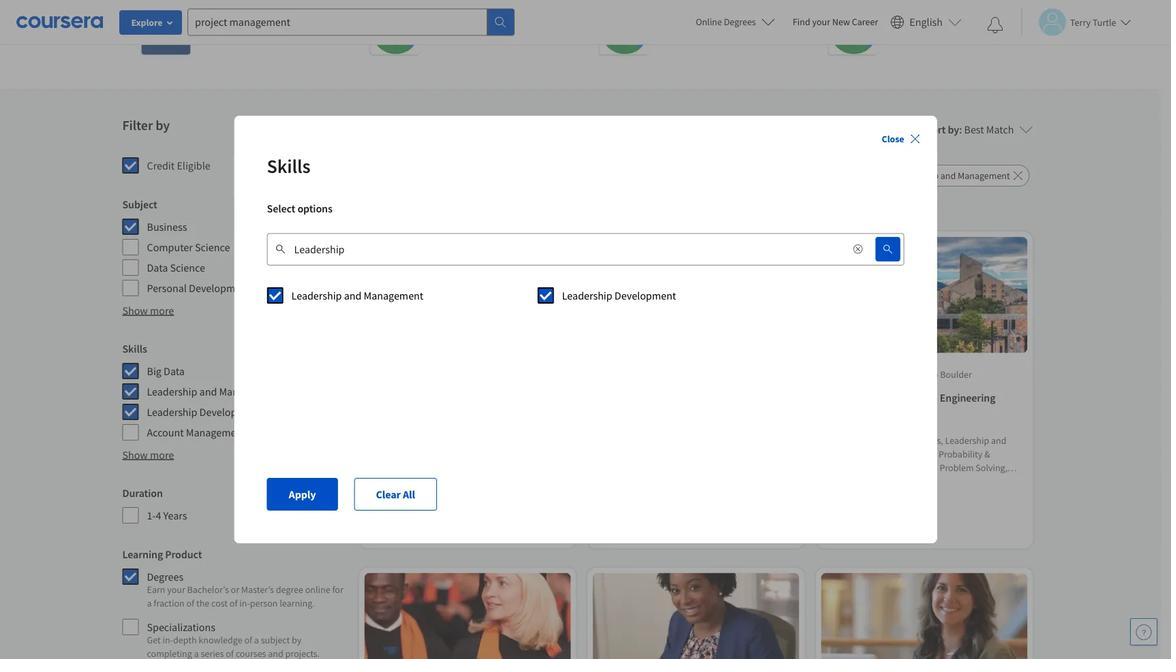 Task type: vqa. For each thing, say whether or not it's contained in the screenshot.
Information about the projects section image
no



Task type: locate. For each thing, give the bounding box(es) containing it.
1 horizontal spatial leadership development
[[562, 289, 676, 303]]

english button
[[885, 0, 967, 44]]

project inside uci project management university of california, irvine
[[218, 6, 248, 19]]

1 vertical spatial data
[[164, 365, 185, 379]]

0 horizontal spatial earn
[[147, 585, 165, 597]]

4 project from the left
[[920, 6, 949, 19]]

of left california,
[[244, 20, 252, 32]]

1 vertical spatial leadership and management
[[292, 289, 424, 303]]

1 horizontal spatial google image
[[600, 6, 649, 55]]

of down knowledge
[[226, 649, 234, 660]]

of right master
[[860, 392, 869, 406]]

in- inside get in-depth knowledge of a subject by completing a series of courses and projects.
[[163, 635, 173, 647]]

credit eligible
[[147, 159, 210, 173], [386, 506, 442, 518]]

new
[[832, 16, 850, 28]]

project inside google project management (pt) google
[[690, 6, 720, 19]]

subject group
[[122, 197, 345, 298]]

1 horizontal spatial skills
[[267, 154, 311, 178]]

university down uci
[[201, 20, 242, 32]]

1 show more button from the top
[[122, 303, 174, 319]]

all
[[403, 488, 415, 502]]

0 vertical spatial more
[[150, 304, 174, 318]]

show more down account
[[122, 449, 174, 463]]

search image
[[882, 244, 893, 255]]

of
[[244, 20, 252, 32], [892, 369, 900, 381], [860, 392, 869, 406], [186, 598, 194, 611], [230, 598, 238, 611], [244, 635, 252, 647], [226, 649, 234, 660]]

2 show more from the top
[[122, 449, 174, 463]]

more
[[150, 304, 174, 318], [150, 449, 174, 463]]

1 vertical spatial leadership development
[[147, 406, 261, 420]]

project for uci project management university of california, irvine
[[218, 6, 248, 19]]

Search by keyword search field
[[294, 233, 843, 266]]

1 vertical spatial in-
[[163, 635, 173, 647]]

your for earn
[[167, 585, 185, 597]]

find
[[793, 16, 810, 28]]

1 vertical spatial earn
[[147, 585, 165, 597]]

by right filter
[[156, 117, 170, 134]]

2 show from the top
[[122, 449, 148, 463]]

engineering down university of colorado boulder
[[871, 392, 927, 406]]

close button
[[876, 127, 926, 151]]

2 more from the top
[[150, 449, 174, 463]]

master of engineering in engineering management link
[[827, 391, 1022, 423]]

0 vertical spatial show
[[122, 304, 148, 318]]

eligible
[[177, 159, 210, 173], [412, 506, 442, 518]]

of down the or
[[230, 598, 238, 611]]

3 project from the left
[[690, 6, 720, 19]]

of left colorado
[[892, 369, 900, 381]]

a inside earn your bachelor's or master's degree online for a fraction of the cost of in-person learning.
[[147, 598, 152, 611]]

google for google project management:
[[431, 6, 460, 19]]

1 vertical spatial credit
[[386, 506, 410, 518]]

science up data science
[[195, 241, 230, 255]]

big
[[147, 365, 162, 379]]

1 vertical spatial degree
[[276, 585, 303, 597]]

cost
[[211, 598, 228, 611]]

0 vertical spatial show more
[[122, 304, 174, 318]]

management:
[[493, 6, 550, 19]]

credit eligible down earn a degree at the bottom
[[386, 506, 442, 518]]

by right sort
[[948, 123, 959, 137]]

0 vertical spatial university
[[201, 20, 242, 32]]

of inside master of engineering in engineering management
[[860, 392, 869, 406]]

select
[[267, 202, 295, 215]]

your inside earn your bachelor's or master's degree online for a fraction of the cost of in-person learning.
[[167, 585, 185, 597]]

1 vertical spatial show more
[[122, 449, 174, 463]]

degrees
[[147, 571, 183, 585]]

a left fraction
[[147, 598, 152, 611]]

1 show more from the top
[[122, 304, 174, 318]]

google image for google project management:
[[371, 6, 420, 55]]

1 vertical spatial more
[[150, 449, 174, 463]]

in- down master's
[[240, 598, 250, 611]]

1 horizontal spatial engineering
[[940, 392, 996, 406]]

of left the
[[186, 598, 194, 611]]

show more button down account
[[122, 448, 174, 464]]

learning product
[[122, 548, 202, 562]]

management inside uci project management university of california, irvine
[[250, 6, 304, 19]]

eligible up business
[[177, 159, 210, 173]]

clear search image
[[852, 244, 863, 255]]

"project
[[453, 117, 520, 140]]

uci project management university of california, irvine
[[201, 6, 319, 32]]

0 vertical spatial your
[[812, 16, 830, 28]]

engineering down boulder
[[940, 392, 996, 406]]

1 horizontal spatial credit
[[386, 506, 410, 518]]

uci
[[201, 6, 216, 19]]

1 horizontal spatial degree
[[416, 489, 443, 502]]

leadership development
[[562, 289, 676, 303], [147, 406, 261, 420]]

university up master
[[850, 369, 890, 381]]

irvine
[[296, 20, 319, 32]]

2 horizontal spatial google image
[[829, 6, 878, 55]]

0 vertical spatial skills
[[267, 154, 311, 178]]

0 horizontal spatial university
[[201, 20, 242, 32]]

eligible down earn a degree at the bottom
[[412, 506, 442, 518]]

management inside google project management (pt) google
[[722, 6, 776, 19]]

in- up completing
[[163, 635, 173, 647]]

your
[[812, 16, 830, 28], [167, 585, 185, 597]]

google for google project management (pt) google
[[660, 6, 689, 19]]

1 horizontal spatial eligible
[[412, 506, 442, 518]]

2 project from the left
[[461, 6, 491, 19]]

leadership development inside the skills group
[[147, 406, 261, 420]]

1 vertical spatial science
[[170, 261, 205, 275]]

science down computer science
[[170, 261, 205, 275]]

4
[[156, 510, 161, 523]]

engineering
[[871, 392, 927, 406], [940, 392, 996, 406]]

2 engineering from the left
[[940, 392, 996, 406]]

None search field
[[187, 9, 515, 36]]

degree right all
[[416, 489, 443, 502]]

for inside earn your bachelor's or master's degree online for a fraction of the cost of in-person learning.
[[332, 585, 343, 597]]

personal
[[147, 282, 187, 296]]

1 project from the left
[[218, 6, 248, 19]]

1 horizontal spatial leadership and management
[[292, 289, 424, 303]]

1 vertical spatial eligible
[[412, 506, 442, 518]]

management inside master of engineering in engineering management
[[827, 408, 887, 422]]

by
[[156, 117, 170, 134], [948, 123, 959, 137], [292, 635, 302, 647]]

google project management:
[[431, 6, 550, 19]]

0 horizontal spatial eligible
[[177, 159, 210, 173]]

in
[[929, 392, 938, 406]]

more down account
[[150, 449, 174, 463]]

degree
[[416, 489, 443, 502], [276, 585, 303, 597]]

and
[[941, 170, 956, 182], [344, 289, 362, 303], [199, 386, 217, 399], [268, 649, 283, 660]]

2 vertical spatial leadership and management
[[147, 386, 279, 399]]

show down 'personal'
[[122, 304, 148, 318]]

show more for personal development
[[122, 304, 174, 318]]

1-
[[147, 510, 156, 523]]

courses
[[236, 649, 266, 660]]

clear all
[[376, 488, 415, 502]]

project inside google project management (de) google
[[920, 6, 949, 19]]

0 vertical spatial earn
[[389, 489, 407, 502]]

management
[[250, 6, 304, 19], [722, 6, 776, 19], [951, 6, 1005, 19], [958, 170, 1010, 182], [364, 289, 424, 303], [219, 386, 279, 399], [827, 408, 887, 422], [186, 426, 246, 440]]

google
[[431, 6, 460, 19], [660, 6, 689, 19], [889, 6, 918, 19], [660, 34, 688, 46], [889, 34, 917, 46]]

show
[[122, 304, 148, 318], [122, 449, 148, 463]]

2 horizontal spatial by
[[948, 123, 959, 137]]

match
[[986, 123, 1014, 137]]

0 vertical spatial data
[[147, 261, 168, 275]]

1 more from the top
[[150, 304, 174, 318]]

1 horizontal spatial university
[[850, 369, 890, 381]]

1 vertical spatial your
[[167, 585, 185, 597]]

skills
[[267, 154, 311, 178], [122, 343, 147, 356]]

credit down clear all
[[386, 506, 410, 518]]

career
[[852, 16, 878, 28]]

your for find
[[812, 16, 830, 28]]

for right results
[[426, 117, 449, 140]]

university of california, irvine image
[[141, 6, 191, 55]]

your up fraction
[[167, 585, 185, 597]]

show more button
[[122, 303, 174, 319], [122, 448, 174, 464]]

2 horizontal spatial leadership and management
[[895, 170, 1010, 182]]

show more down 'personal'
[[122, 304, 174, 318]]

skills inside group
[[122, 343, 147, 356]]

big data
[[147, 365, 185, 379]]

management inside leadership and management button
[[958, 170, 1010, 182]]

1 vertical spatial for
[[332, 585, 343, 597]]

0 vertical spatial science
[[195, 241, 230, 255]]

credit
[[147, 159, 175, 173], [386, 506, 410, 518]]

colorado
[[902, 369, 938, 381]]

show for personal
[[122, 304, 148, 318]]

1 horizontal spatial your
[[812, 16, 830, 28]]

0 horizontal spatial leadership and management
[[147, 386, 279, 399]]

skills group
[[122, 341, 345, 442]]

your right find
[[812, 16, 830, 28]]

0 horizontal spatial degree
[[276, 585, 303, 597]]

1 vertical spatial university
[[850, 369, 890, 381]]

university
[[201, 20, 242, 32], [850, 369, 890, 381]]

0 horizontal spatial your
[[167, 585, 185, 597]]

0 vertical spatial leadership and management
[[895, 170, 1010, 182]]

development
[[189, 282, 250, 296], [615, 289, 676, 303], [199, 406, 261, 420]]

1 show from the top
[[122, 304, 148, 318]]

skills up select
[[267, 154, 311, 178]]

0 vertical spatial for
[[426, 117, 449, 140]]

get in-depth knowledge of a subject by completing a series of courses and projects.
[[147, 635, 320, 660]]

data
[[147, 261, 168, 275], [164, 365, 185, 379]]

1 vertical spatial show
[[122, 449, 148, 463]]

by up projects.
[[292, 635, 302, 647]]

show for account
[[122, 449, 148, 463]]

0 horizontal spatial leadership development
[[147, 406, 261, 420]]

0 horizontal spatial in-
[[163, 635, 173, 647]]

university inside uci project management university of california, irvine
[[201, 20, 242, 32]]

data inside subject group
[[147, 261, 168, 275]]

0 horizontal spatial for
[[332, 585, 343, 597]]

credit eligible down filter by
[[147, 159, 210, 173]]

0 vertical spatial show more button
[[122, 303, 174, 319]]

management inside google project management (de) google
[[951, 6, 1005, 19]]

1 google image from the left
[[371, 6, 420, 55]]

leadership and management
[[895, 170, 1010, 182], [292, 289, 424, 303], [147, 386, 279, 399]]

leadership inside button
[[895, 170, 939, 182]]

2 google image from the left
[[600, 6, 649, 55]]

credit down filter by
[[147, 159, 175, 173]]

0 vertical spatial credit
[[147, 159, 175, 173]]

1 horizontal spatial for
[[426, 117, 449, 140]]

leadership
[[895, 170, 939, 182], [292, 289, 342, 303], [562, 289, 612, 303], [147, 386, 197, 399], [147, 406, 197, 420]]

completing
[[147, 649, 192, 660]]

0 horizontal spatial engineering
[[871, 392, 927, 406]]

1 horizontal spatial earn
[[389, 489, 407, 502]]

0 vertical spatial leadership development
[[562, 289, 676, 303]]

google project management: link
[[357, 0, 575, 69]]

0 horizontal spatial google image
[[371, 6, 420, 55]]

0 horizontal spatial skills
[[122, 343, 147, 356]]

google image for google project management (pt)
[[600, 6, 649, 55]]

online
[[305, 585, 330, 597]]

a up courses
[[254, 635, 259, 647]]

show more button down 'personal'
[[122, 303, 174, 319]]

earn
[[389, 489, 407, 502], [147, 585, 165, 597]]

earn your bachelor's or master's degree online for a fraction of the cost of in-person learning.
[[147, 585, 343, 611]]

skills up big
[[122, 343, 147, 356]]

0 horizontal spatial credit
[[147, 159, 175, 173]]

1 horizontal spatial by
[[292, 635, 302, 647]]

show more
[[122, 304, 174, 318], [122, 449, 174, 463]]

data right big
[[164, 365, 185, 379]]

and inside select skills options element
[[344, 289, 362, 303]]

more down 'personal'
[[150, 304, 174, 318]]

university of colorado boulder
[[850, 369, 972, 381]]

product
[[165, 548, 202, 562]]

google project management (de) google
[[889, 6, 1005, 46]]

0 horizontal spatial credit eligible
[[147, 159, 210, 173]]

clear all button
[[354, 479, 437, 511]]

apply
[[289, 488, 316, 502]]

show more button for account
[[122, 448, 174, 464]]

1 vertical spatial credit eligible
[[386, 506, 442, 518]]

0 horizontal spatial by
[[156, 117, 170, 134]]

1 horizontal spatial in-
[[240, 598, 250, 611]]

1 vertical spatial skills
[[122, 343, 147, 356]]

computer science
[[147, 241, 230, 255]]

earn inside earn your bachelor's or master's degree online for a fraction of the cost of in-person learning.
[[147, 585, 165, 597]]

2 show more button from the top
[[122, 448, 174, 464]]

for right online
[[332, 585, 343, 597]]

show down account
[[122, 449, 148, 463]]

0 vertical spatial in-
[[240, 598, 250, 611]]

google image
[[371, 6, 420, 55], [600, 6, 649, 55], [829, 6, 878, 55]]

a left series
[[194, 649, 199, 660]]

duration
[[122, 487, 163, 501]]

select skills options element
[[267, 282, 904, 446]]

degree up learning.
[[276, 585, 303, 597]]

project for google project management (de) google
[[920, 6, 949, 19]]

data up 'personal'
[[147, 261, 168, 275]]

a
[[409, 489, 414, 502], [147, 598, 152, 611], [254, 635, 259, 647], [194, 649, 199, 660]]

1 horizontal spatial credit eligible
[[386, 506, 442, 518]]

in-
[[240, 598, 250, 611], [163, 635, 173, 647]]

3 google image from the left
[[829, 6, 878, 55]]

1 vertical spatial show more button
[[122, 448, 174, 464]]



Task type: describe. For each thing, give the bounding box(es) containing it.
results
[[367, 117, 422, 140]]

subject
[[122, 198, 157, 212]]

california,
[[253, 20, 294, 32]]

learning
[[122, 548, 163, 562]]

earn a degree
[[389, 489, 443, 502]]

depth
[[173, 635, 197, 647]]

of inside uci project management university of california, irvine
[[244, 20, 252, 32]]

(pt)
[[660, 20, 677, 32]]

development inside the skills group
[[199, 406, 261, 420]]

management inside select skills options element
[[364, 289, 424, 303]]

apply button
[[267, 479, 338, 511]]

account management
[[147, 426, 246, 440]]

find your new career
[[793, 16, 878, 28]]

help center image
[[1136, 624, 1152, 641]]

find your new career link
[[786, 14, 885, 31]]

show more button for personal
[[122, 303, 174, 319]]

in- inside earn your bachelor's or master's degree online for a fraction of the cost of in-person learning.
[[240, 598, 250, 611]]

data science
[[147, 261, 205, 275]]

(de)
[[889, 20, 906, 32]]

leadership and management inside the skills group
[[147, 386, 279, 399]]

and inside get in-depth knowledge of a subject by completing a series of courses and projects.
[[268, 649, 283, 660]]

skills dialog
[[234, 116, 937, 544]]

development inside subject group
[[189, 282, 250, 296]]

subject
[[261, 635, 290, 647]]

science for data science
[[170, 261, 205, 275]]

a right clear
[[409, 489, 414, 502]]

learning product group
[[122, 547, 345, 660]]

leadership and management inside select skills options element
[[292, 289, 424, 303]]

knowledge
[[199, 635, 242, 647]]

master of engineering in engineering management
[[827, 392, 996, 422]]

leadership and management button
[[886, 165, 1030, 187]]

boulder
[[940, 369, 972, 381]]

years
[[163, 510, 187, 523]]

filter by
[[122, 117, 170, 134]]

personal development
[[147, 282, 250, 296]]

and inside the skills group
[[199, 386, 217, 399]]

clear
[[376, 488, 401, 502]]

show notifications image
[[987, 17, 1004, 33]]

google for google project management (de) google
[[889, 6, 918, 19]]

sort
[[926, 123, 946, 137]]

master's
[[241, 585, 274, 597]]

bachelor's
[[187, 585, 229, 597]]

1 engineering from the left
[[871, 392, 927, 406]]

skills inside dialog
[[267, 154, 311, 178]]

sort by : best match
[[926, 123, 1014, 137]]

and inside button
[[941, 170, 956, 182]]

computer
[[147, 241, 193, 255]]

best
[[964, 123, 984, 137]]

leadership development inside select skills options element
[[562, 289, 676, 303]]

options
[[298, 202, 333, 215]]

or
[[231, 585, 239, 597]]

6
[[353, 117, 363, 140]]

filter
[[122, 117, 153, 134]]

series
[[201, 649, 224, 660]]

google project management (pt) google
[[660, 6, 776, 46]]

english
[[910, 15, 943, 29]]

science for computer science
[[195, 241, 230, 255]]

of up courses
[[244, 635, 252, 647]]

development inside select skills options element
[[615, 289, 676, 303]]

master
[[827, 392, 858, 406]]

:
[[959, 123, 962, 137]]

by for sort
[[948, 123, 959, 137]]

0 vertical spatial degree
[[416, 489, 443, 502]]

specializations
[[147, 621, 215, 635]]

by for filter
[[156, 117, 170, 134]]

degree inside earn your bachelor's or master's degree online for a fraction of the cost of in-person learning.
[[276, 585, 303, 597]]

project for google project management:
[[461, 6, 491, 19]]

leadership and management inside button
[[895, 170, 1010, 182]]

earn for earn a degree
[[389, 489, 407, 502]]

earn for earn your bachelor's or master's degree online for a fraction of the cost of in-person learning.
[[147, 585, 165, 597]]

fraction
[[154, 598, 185, 611]]

0 vertical spatial eligible
[[177, 159, 210, 173]]

more for personal development
[[150, 304, 174, 318]]

learning.
[[280, 598, 315, 611]]

the
[[196, 598, 209, 611]]

data inside the skills group
[[164, 365, 185, 379]]

business
[[147, 221, 187, 234]]

person
[[250, 598, 278, 611]]

coursera image
[[16, 11, 103, 33]]

show more for account management
[[122, 449, 174, 463]]

projects.
[[285, 649, 320, 660]]

0 vertical spatial credit eligible
[[147, 159, 210, 173]]

select options
[[267, 202, 333, 215]]

6 results for "project management"
[[353, 117, 641, 140]]

close
[[882, 133, 904, 145]]

account
[[147, 426, 184, 440]]

duration group
[[122, 486, 345, 525]]

more for account management
[[150, 449, 174, 463]]

by inside get in-depth knowledge of a subject by completing a series of courses and projects.
[[292, 635, 302, 647]]

get
[[147, 635, 161, 647]]

google image for google project management (de)
[[829, 6, 878, 55]]

project for google project management (pt) google
[[690, 6, 720, 19]]

1-4 years
[[147, 510, 187, 523]]

management"
[[524, 117, 641, 140]]



